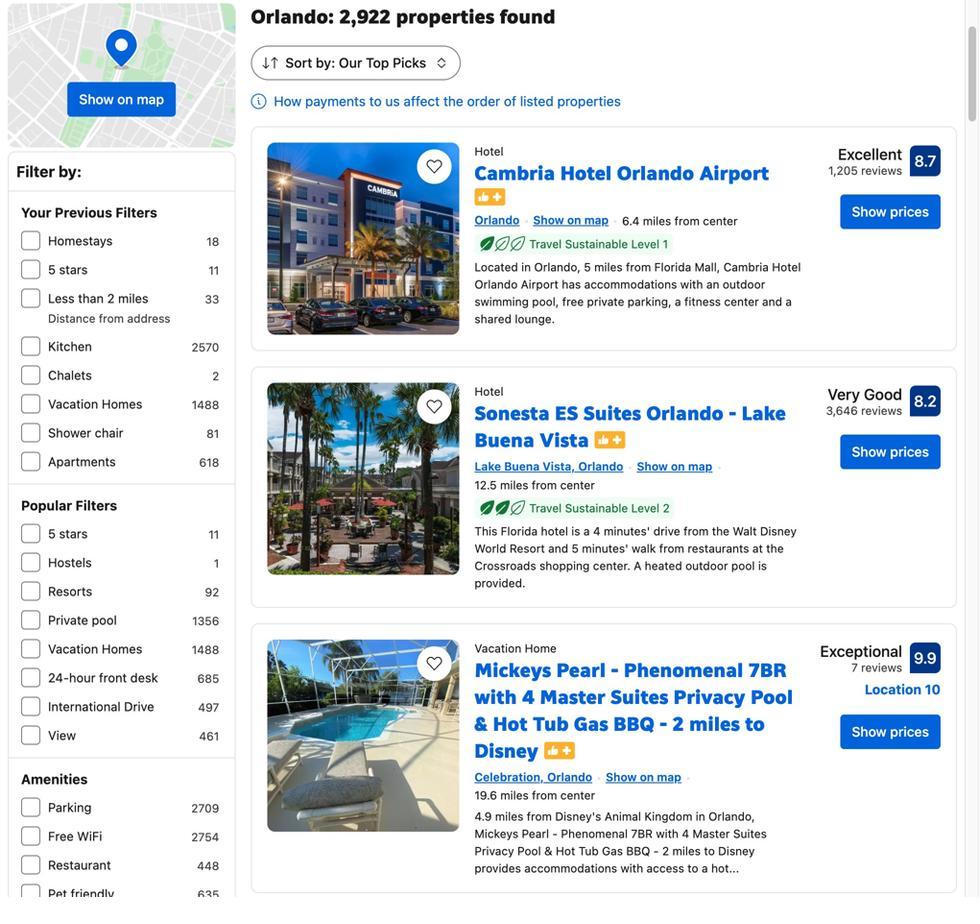 Task type: vqa. For each thing, say whether or not it's contained in the screenshot.


Task type: describe. For each thing, give the bounding box(es) containing it.
hotel inside hotel sonesta es suites orlando - lake buena vista
[[475, 385, 504, 398]]

hotel inside located in orlando, 5 miles from florida mall, cambria hotel orlando airport has accommodations with an outdoor swimming pool, free private parking, a fitness center and a shared lounge.
[[772, 260, 801, 274]]

this property is part of our preferred plus program. it's committed to providing outstanding service and excellent value. it'll pay us a higher commission if you make a booking. image for home
[[545, 742, 575, 759]]

4.9 miles from disney's animal kingdom in orlando, mickeys pearl - phenomenal 7br with 4 master suites privacy pool & hot tub gas bbq - 2 miles to disney provides accommodations with access to a hot...
[[475, 810, 767, 875]]

orlando inside located in orlando, 5 miles from florida mall, cambria hotel orlando airport has accommodations with an outdoor swimming pool, free private parking, a fitness center and a shared lounge.
[[475, 278, 518, 291]]

3,646
[[827, 404, 858, 417]]

master inside 4.9 miles from disney's animal kingdom in orlando, mickeys pearl - phenomenal 7br with 4 master suites privacy pool & hot tub gas bbq - 2 miles to disney provides accommodations with access to a hot...
[[693, 827, 730, 841]]

10
[[925, 681, 941, 697]]

from down "less than 2 miles"
[[99, 312, 124, 325]]

wifi
[[77, 829, 102, 843]]

es
[[555, 401, 579, 426]]

show down 1,205
[[852, 204, 887, 219]]

hotel down "order"
[[475, 145, 504, 158]]

crossroads
[[475, 559, 537, 572]]

hour
[[69, 670, 96, 685]]

travel sustainable level 2
[[530, 501, 670, 515]]

distance from address
[[48, 312, 171, 325]]

orlando inside hotel sonesta es suites orlando - lake buena vista
[[647, 401, 724, 426]]

miles inside vacation home mickeys pearl - phenomenal 7br with 4 master suites privacy pool & hot tub gas bbq - 2 miles to disney
[[690, 712, 740, 737]]

prices for sonesta es suites orlando - lake buena vista
[[891, 444, 930, 460]]

parking,
[[628, 295, 672, 308]]

from up mall,
[[675, 214, 700, 228]]

12.5
[[475, 478, 497, 492]]

than
[[78, 291, 104, 305]]

reviews inside very good 3,646 reviews
[[862, 404, 903, 417]]

amenities
[[21, 771, 88, 787]]

vista,
[[543, 460, 576, 473]]

bbq inside 4.9 miles from disney's animal kingdom in orlando, mickeys pearl - phenomenal 7br with 4 master suites privacy pool & hot tub gas bbq - 2 miles to disney provides accommodations with access to a hot...
[[627, 844, 651, 858]]

from down "lake buena vista, orlando" at the bottom of page
[[532, 478, 557, 492]]

2 down 2570
[[212, 369, 219, 383]]

level for suites
[[632, 501, 660, 515]]

5 inside this florida hotel is a 4 minutes' drive from the walt disney world resort and 5 minutes' walk from restaurants at the crossroads shopping center. a heated outdoor pool is provided.
[[572, 542, 579, 555]]

very good element
[[827, 383, 903, 406]]

81
[[207, 427, 219, 440]]

5 down popular
[[48, 526, 56, 541]]

on for cambria
[[567, 213, 582, 226]]

2 inside 4.9 miles from disney's animal kingdom in orlando, mickeys pearl - phenomenal 7br with 4 master suites privacy pool & hot tub gas bbq - 2 miles to disney provides accommodations with access to a hot...
[[663, 844, 670, 858]]

cambria hotel orlando airport image
[[267, 143, 459, 335]]

1 vertical spatial lake
[[475, 460, 501, 473]]

shower
[[48, 426, 91, 440]]

on for home
[[640, 770, 654, 784]]

map for home
[[657, 770, 682, 784]]

this property is part of our preferred plus program. it's committed to providing outstanding service and excellent value. it'll pay us a higher commission if you make a booking. image for home
[[545, 742, 575, 759]]

parking
[[48, 800, 92, 815]]

address
[[127, 312, 171, 325]]

resorts
[[48, 584, 92, 598]]

access
[[647, 862, 685, 875]]

top
[[366, 55, 389, 71]]

master inside vacation home mickeys pearl - phenomenal 7br with 4 master suites privacy pool & hot tub gas bbq - 2 miles to disney
[[540, 685, 606, 710]]

show prices for cambria hotel orlando airport
[[852, 204, 930, 219]]

restaurant
[[48, 858, 111, 872]]

show on map for sonesta
[[637, 460, 713, 473]]

show prices button for sonesta es suites orlando - lake buena vista
[[841, 435, 941, 469]]

pool inside vacation home mickeys pearl - phenomenal 7br with 4 master suites privacy pool & hot tub gas bbq - 2 miles to disney
[[751, 685, 794, 710]]

497
[[198, 701, 219, 714]]

restaurants
[[688, 542, 750, 555]]

1,205
[[829, 164, 858, 177]]

from up restaurants
[[684, 524, 709, 538]]

affect
[[404, 93, 440, 109]]

filter
[[16, 162, 55, 181]]

level for orlando
[[632, 237, 660, 251]]

map for sonesta
[[688, 460, 713, 473]]

distance
[[48, 312, 96, 325]]

1 stars from the top
[[59, 262, 88, 277]]

with inside vacation home mickeys pearl - phenomenal 7br with 4 master suites privacy pool & hot tub gas bbq - 2 miles to disney
[[475, 685, 517, 710]]

accommodations inside located in orlando, 5 miles from florida mall, cambria hotel orlando airport has accommodations with an outdoor swimming pool, free private parking, a fitness center and a shared lounge.
[[585, 278, 678, 291]]

618
[[199, 456, 219, 469]]

hotel
[[541, 524, 568, 538]]

2570
[[192, 340, 219, 354]]

on for sonesta
[[671, 460, 685, 473]]

a inside 4.9 miles from disney's animal kingdom in orlando, mickeys pearl - phenomenal 7br with 4 master suites privacy pool & hot tub gas bbq - 2 miles to disney provides accommodations with access to a hot...
[[702, 862, 708, 875]]

map for cambria
[[585, 213, 609, 226]]

5 up less
[[48, 262, 56, 277]]

1 vertical spatial properties
[[558, 93, 621, 109]]

suites inside 4.9 miles from disney's animal kingdom in orlando, mickeys pearl - phenomenal 7br with 4 master suites privacy pool & hot tub gas bbq - 2 miles to disney provides accommodations with access to a hot...
[[734, 827, 767, 841]]

2 1488 from the top
[[192, 643, 219, 657]]

sonesta es suites orlando - lake buena vista image
[[267, 383, 459, 575]]

1356
[[192, 614, 219, 628]]

apartments
[[48, 454, 116, 469]]

provided.
[[475, 576, 526, 590]]

free
[[563, 295, 584, 308]]

center.
[[593, 559, 631, 572]]

1 homes from the top
[[102, 397, 143, 411]]

in inside 4.9 miles from disney's animal kingdom in orlando, mickeys pearl - phenomenal 7br with 4 master suites privacy pool & hot tub gas bbq - 2 miles to disney provides accommodations with access to a hot...
[[696, 810, 706, 823]]

free
[[48, 829, 74, 843]]

has
[[562, 278, 581, 291]]

show up travel sustainable level 1 on the right top of the page
[[533, 213, 564, 226]]

2 right than
[[107, 291, 115, 305]]

8.7
[[915, 152, 937, 170]]

very good 3,646 reviews
[[827, 385, 903, 417]]

a
[[634, 559, 642, 572]]

18
[[207, 235, 219, 248]]

show up "animal"
[[606, 770, 637, 784]]

located
[[475, 260, 518, 274]]

travel sustainable level 1
[[530, 237, 669, 251]]

mall,
[[695, 260, 721, 274]]

1 vertical spatial buena
[[504, 460, 540, 473]]

vacation inside vacation home mickeys pearl - phenomenal 7br with 4 master suites privacy pool & hot tub gas bbq - 2 miles to disney
[[475, 641, 522, 655]]

our
[[339, 55, 362, 71]]

in inside located in orlando, 5 miles from florida mall, cambria hotel orlando airport has accommodations with an outdoor swimming pool, free private parking, a fitness center and a shared lounge.
[[522, 260, 531, 274]]

airport inside hotel cambria hotel orlando airport
[[700, 161, 770, 186]]

2 11 from the top
[[209, 528, 219, 541]]

1 vacation homes from the top
[[48, 397, 143, 411]]

to inside vacation home mickeys pearl - phenomenal 7br with 4 master suites privacy pool & hot tub gas bbq - 2 miles to disney
[[745, 712, 765, 737]]

on inside button
[[117, 91, 133, 107]]

heated
[[645, 559, 683, 572]]

orlando: 2,922 properties found
[[251, 4, 556, 29]]

cambria inside hotel cambria hotel orlando airport
[[475, 161, 555, 186]]

travel for cambria
[[530, 237, 562, 251]]

drive
[[124, 699, 154, 714]]

0 vertical spatial minutes'
[[604, 524, 651, 538]]

sort by: our top picks
[[286, 55, 427, 71]]

less
[[48, 291, 75, 305]]

this florida hotel is a 4 minutes' drive from the walt disney world resort and 5 minutes' walk from restaurants at the crossroads shopping center. a heated outdoor pool is provided.
[[475, 524, 797, 590]]

kitchen
[[48, 339, 92, 353]]

free wifi
[[48, 829, 102, 843]]

animal
[[605, 810, 642, 823]]

orlando, inside 4.9 miles from disney's animal kingdom in orlando, mickeys pearl - phenomenal 7br with 4 master suites privacy pool & hot tub gas bbq - 2 miles to disney provides accommodations with access to a hot...
[[709, 810, 755, 823]]

2 vacation homes from the top
[[48, 642, 143, 656]]

show prices for mickeys pearl - phenomenal 7br with 4 master suites privacy pool & hot tub gas bbq - 2 miles to disney
[[852, 724, 930, 739]]

excellent
[[838, 145, 903, 163]]

less than 2 miles
[[48, 291, 149, 305]]

with left access
[[621, 862, 644, 875]]

vacation down private
[[48, 642, 98, 656]]

mickeys pearl - phenomenal 7br with 4 master suites privacy pool & hot tub gas bbq - 2 miles to disney image
[[267, 640, 459, 832]]

homestays
[[48, 233, 113, 248]]

prices for cambria hotel orlando airport
[[891, 204, 930, 219]]

private
[[587, 295, 625, 308]]

scored 8.7 element
[[911, 146, 941, 176]]

exceptional
[[821, 642, 903, 660]]

location 10
[[865, 681, 941, 697]]

pearl inside vacation home mickeys pearl - phenomenal 7br with 4 master suites privacy pool & hot tub gas bbq - 2 miles to disney
[[557, 658, 606, 683]]

0 vertical spatial is
[[572, 524, 581, 538]]

448
[[197, 859, 219, 873]]

chair
[[95, 426, 123, 440]]

center for -
[[561, 789, 596, 802]]

home
[[525, 641, 557, 655]]

show down location
[[852, 724, 887, 739]]

1 vertical spatial is
[[759, 559, 768, 572]]

0 horizontal spatial pool
[[92, 613, 117, 627]]

vacation down chalets
[[48, 397, 98, 411]]

tub inside 4.9 miles from disney's animal kingdom in orlando, mickeys pearl - phenomenal 7br with 4 master suites privacy pool & hot tub gas bbq - 2 miles to disney provides accommodations with access to a hot...
[[579, 844, 599, 858]]

92
[[205, 585, 219, 599]]

outdoor inside this florida hotel is a 4 minutes' drive from the walt disney world resort and 5 minutes' walk from restaurants at the crossroads shopping center. a heated outdoor pool is provided.
[[686, 559, 729, 572]]

gas inside vacation home mickeys pearl - phenomenal 7br with 4 master suites privacy pool & hot tub gas bbq - 2 miles to disney
[[574, 712, 609, 737]]

19.6
[[475, 789, 497, 802]]

reviews for excellent
[[862, 164, 903, 177]]

by: for filter
[[59, 162, 82, 181]]

scored 9.9 element
[[911, 642, 941, 673]]

search results updated. orlando: 2,922 properties found. element
[[251, 3, 958, 30]]

1 vertical spatial filters
[[76, 498, 117, 513]]

center for orlando
[[561, 478, 595, 492]]

privacy inside 4.9 miles from disney's animal kingdom in orlando, mickeys pearl - phenomenal 7br with 4 master suites privacy pool & hot tub gas bbq - 2 miles to disney provides accommodations with access to a hot...
[[475, 844, 514, 858]]

phenomenal inside 4.9 miles from disney's animal kingdom in orlando, mickeys pearl - phenomenal 7br with 4 master suites privacy pool & hot tub gas bbq - 2 miles to disney provides accommodations with access to a hot...
[[561, 827, 628, 841]]

orlando inside hotel cambria hotel orlando airport
[[617, 161, 695, 186]]

show on map button
[[68, 82, 176, 117]]

privacy inside vacation home mickeys pearl - phenomenal 7br with 4 master suites privacy pool & hot tub gas bbq - 2 miles to disney
[[674, 685, 746, 710]]

center for airport
[[703, 214, 738, 228]]

with down "kingdom"
[[656, 827, 679, 841]]

from down "celebration, orlando"
[[532, 789, 558, 802]]

at
[[753, 542, 764, 555]]

airport inside located in orlando, 5 miles from florida mall, cambria hotel orlando airport has accommodations with an outdoor swimming pool, free private parking, a fitness center and a shared lounge.
[[521, 278, 559, 291]]

1 horizontal spatial the
[[712, 524, 730, 538]]

7
[[852, 661, 858, 674]]

kingdom
[[645, 810, 693, 823]]

scored 8.2 element
[[911, 386, 941, 416]]

pearl inside 4.9 miles from disney's animal kingdom in orlando, mickeys pearl - phenomenal 7br with 4 master suites privacy pool & hot tub gas bbq - 2 miles to disney provides accommodations with access to a hot...
[[522, 827, 549, 841]]

resort
[[510, 542, 545, 555]]

order
[[467, 93, 501, 109]]

show on map inside button
[[79, 91, 164, 107]]

2 vertical spatial the
[[767, 542, 784, 555]]

walk
[[632, 542, 656, 555]]

disney inside this florida hotel is a 4 minutes' drive from the walt disney world resort and 5 minutes' walk from restaurants at the crossroads shopping center. a heated outdoor pool is provided.
[[761, 524, 797, 538]]



Task type: locate. For each thing, give the bounding box(es) containing it.
and inside this florida hotel is a 4 minutes' drive from the walt disney world resort and 5 minutes' walk from restaurants at the crossroads shopping center. a heated outdoor pool is provided.
[[549, 542, 569, 555]]

exceptional element
[[821, 640, 903, 663]]

show down hotel sonesta es suites orlando - lake buena vista
[[637, 460, 668, 473]]

1 1488 from the top
[[192, 398, 219, 412]]

1488
[[192, 398, 219, 412], [192, 643, 219, 657]]

0 vertical spatial travel
[[530, 237, 562, 251]]

vacation homes up shower chair
[[48, 397, 143, 411]]

from
[[675, 214, 700, 228], [626, 260, 652, 274], [99, 312, 124, 325], [532, 478, 557, 492], [684, 524, 709, 538], [660, 542, 685, 555], [532, 789, 558, 802], [527, 810, 552, 823]]

3 show prices button from the top
[[841, 714, 941, 749]]

swimming
[[475, 295, 529, 308]]

1 5 stars from the top
[[48, 262, 88, 277]]

show down 3,646
[[852, 444, 887, 460]]

19.6 miles from center
[[475, 789, 596, 802]]

1 horizontal spatial cambria
[[724, 260, 769, 274]]

24-hour front desk
[[48, 670, 158, 685]]

1 show prices button from the top
[[841, 195, 941, 229]]

florida inside this florida hotel is a 4 minutes' drive from the walt disney world resort and 5 minutes' walk from restaurants at the crossroads shopping center. a heated outdoor pool is provided.
[[501, 524, 538, 538]]

1 mickeys from the top
[[475, 658, 552, 683]]

vacation homes up 24-hour front desk
[[48, 642, 143, 656]]

reviews inside the exceptional 7 reviews
[[862, 661, 903, 674]]

center down vista,
[[561, 478, 595, 492]]

0 vertical spatial in
[[522, 260, 531, 274]]

show inside button
[[79, 91, 114, 107]]

homes up front
[[102, 642, 143, 656]]

1 horizontal spatial disney
[[719, 844, 755, 858]]

disney's
[[556, 810, 602, 823]]

a
[[675, 295, 682, 308], [786, 295, 792, 308], [584, 524, 590, 538], [702, 862, 708, 875]]

stars
[[59, 262, 88, 277], [59, 526, 88, 541]]

4 inside 4.9 miles from disney's animal kingdom in orlando, mickeys pearl - phenomenal 7br with 4 master suites privacy pool & hot tub gas bbq - 2 miles to disney provides accommodations with access to a hot...
[[682, 827, 690, 841]]

2 stars from the top
[[59, 526, 88, 541]]

from inside located in orlando, 5 miles from florida mall, cambria hotel orlando airport has accommodations with an outdoor swimming pool, free private parking, a fitness center and a shared lounge.
[[626, 260, 652, 274]]

5 down travel sustainable level 1 on the right top of the page
[[584, 260, 591, 274]]

celebration, orlando
[[475, 770, 593, 784]]

1 vertical spatial show prices button
[[841, 435, 941, 469]]

orlando, up has
[[535, 260, 581, 274]]

florida
[[655, 260, 692, 274], [501, 524, 538, 538]]

lounge.
[[515, 312, 555, 326]]

1 horizontal spatial 1
[[663, 237, 669, 251]]

2 vertical spatial prices
[[891, 724, 930, 739]]

from down drive
[[660, 542, 685, 555]]

miles inside located in orlando, 5 miles from florida mall, cambria hotel orlando airport has accommodations with an outdoor swimming pool, free private parking, a fitness center and a shared lounge.
[[595, 260, 623, 274]]

2 show prices button from the top
[[841, 435, 941, 469]]

world
[[475, 542, 507, 555]]

1 vertical spatial 5 stars
[[48, 526, 88, 541]]

1 vertical spatial level
[[632, 501, 660, 515]]

show on map for home
[[606, 770, 682, 784]]

1 vertical spatial 4
[[522, 685, 535, 710]]

0 horizontal spatial 4
[[522, 685, 535, 710]]

walt
[[733, 524, 757, 538]]

0 horizontal spatial the
[[444, 93, 464, 109]]

vacation left home
[[475, 641, 522, 655]]

international
[[48, 699, 121, 714]]

2 5 stars from the top
[[48, 526, 88, 541]]

hot inside vacation home mickeys pearl - phenomenal 7br with 4 master suites privacy pool & hot tub gas bbq - 2 miles to disney
[[493, 712, 528, 737]]

accommodations
[[585, 278, 678, 291], [525, 862, 618, 875]]

1 down 6.4 miles from center
[[663, 237, 669, 251]]

33
[[205, 292, 219, 306]]

0 vertical spatial florida
[[655, 260, 692, 274]]

2 travel from the top
[[530, 501, 562, 515]]

0 vertical spatial bbq
[[614, 712, 655, 737]]

mickeys down home
[[475, 658, 552, 683]]

mickeys inside 4.9 miles from disney's animal kingdom in orlando, mickeys pearl - phenomenal 7br with 4 master suites privacy pool & hot tub gas bbq - 2 miles to disney provides accommodations with access to a hot...
[[475, 827, 519, 841]]

hotel
[[475, 145, 504, 158], [561, 161, 612, 186], [772, 260, 801, 274], [475, 385, 504, 398]]

0 vertical spatial filters
[[116, 205, 157, 220]]

this property is part of our preferred plus program. it's committed to providing outstanding service and excellent value. it'll pay us a higher commission if you make a booking. image
[[595, 431, 626, 449], [595, 431, 626, 449], [545, 742, 575, 759]]

suites inside hotel sonesta es suites orlando - lake buena vista
[[584, 401, 642, 426]]

disney
[[761, 524, 797, 538], [475, 738, 539, 763], [719, 844, 755, 858]]

sustainable up hotel
[[565, 501, 628, 515]]

0 vertical spatial show prices button
[[841, 195, 941, 229]]

show prices
[[852, 204, 930, 219], [852, 444, 930, 460], [852, 724, 930, 739]]

0 horizontal spatial 1
[[214, 557, 219, 570]]

5 inside located in orlando, 5 miles from florida mall, cambria hotel orlando airport has accommodations with an outdoor swimming pool, free private parking, a fitness center and a shared lounge.
[[584, 260, 591, 274]]

2 reviews from the top
[[862, 404, 903, 417]]

prices down scored 8.2 element
[[891, 444, 930, 460]]

bbq inside vacation home mickeys pearl - phenomenal 7br with 4 master suites privacy pool & hot tub gas bbq - 2 miles to disney
[[614, 712, 655, 737]]

1 horizontal spatial lake
[[742, 401, 787, 426]]

1 horizontal spatial &
[[545, 844, 553, 858]]

reviews
[[862, 164, 903, 177], [862, 404, 903, 417], [862, 661, 903, 674]]

show prices button for cambria hotel orlando airport
[[841, 195, 941, 229]]

by: right filter at the left top of page
[[59, 162, 82, 181]]

master
[[540, 685, 606, 710], [693, 827, 730, 841]]

1 horizontal spatial pearl
[[557, 658, 606, 683]]

airport up 'pool,'
[[521, 278, 559, 291]]

pool,
[[532, 295, 559, 308]]

5 stars up less
[[48, 262, 88, 277]]

with inside located in orlando, 5 miles from florida mall, cambria hotel orlando airport has accommodations with an outdoor swimming pool, free private parking, a fitness center and a shared lounge.
[[681, 278, 704, 291]]

1 horizontal spatial by:
[[316, 55, 335, 71]]

2 prices from the top
[[891, 444, 930, 460]]

by: for sort
[[316, 55, 335, 71]]

1 vertical spatial outdoor
[[686, 559, 729, 572]]

0 vertical spatial level
[[632, 237, 660, 251]]

0 vertical spatial 4
[[593, 524, 601, 538]]

is down at
[[759, 559, 768, 572]]

show prices button down "excellent 1,205 reviews" on the top of the page
[[841, 195, 941, 229]]

& inside 4.9 miles from disney's animal kingdom in orlando, mickeys pearl - phenomenal 7br with 4 master suites privacy pool & hot tub gas bbq - 2 miles to disney provides accommodations with access to a hot...
[[545, 844, 553, 858]]

3 reviews from the top
[[862, 661, 903, 674]]

a left fitness
[[675, 295, 682, 308]]

outdoor inside located in orlando, 5 miles from florida mall, cambria hotel orlando airport has accommodations with an outdoor swimming pool, free private parking, a fitness center and a shared lounge.
[[723, 278, 766, 291]]

celebration,
[[475, 770, 545, 784]]

0 vertical spatial master
[[540, 685, 606, 710]]

stars down popular filters
[[59, 526, 88, 541]]

tub up "celebration, orlando"
[[533, 712, 569, 737]]

hotel right mall,
[[772, 260, 801, 274]]

1 vertical spatial show prices
[[852, 444, 930, 460]]

center up the disney's
[[561, 789, 596, 802]]

3 show prices from the top
[[852, 724, 930, 739]]

excellent element
[[829, 143, 903, 166]]

buena inside hotel sonesta es suites orlando - lake buena vista
[[475, 428, 535, 453]]

phenomenal inside vacation home mickeys pearl - phenomenal 7br with 4 master suites privacy pool & hot tub gas bbq - 2 miles to disney
[[624, 658, 744, 683]]

with up fitness
[[681, 278, 704, 291]]

11 down the 18
[[209, 264, 219, 277]]

an
[[707, 278, 720, 291]]

3 prices from the top
[[891, 724, 930, 739]]

1 reviews from the top
[[862, 164, 903, 177]]

0 horizontal spatial disney
[[475, 738, 539, 763]]

gas up "celebration, orlando"
[[574, 712, 609, 737]]

1 vertical spatial 11
[[209, 528, 219, 541]]

0 vertical spatial mickeys
[[475, 658, 552, 683]]

4 inside this florida hotel is a 4 minutes' drive from the walt disney world resort and 5 minutes' walk from restaurants at the crossroads shopping center. a heated outdoor pool is provided.
[[593, 524, 601, 538]]

mickeys inside vacation home mickeys pearl - phenomenal 7br with 4 master suites privacy pool & hot tub gas bbq - 2 miles to disney
[[475, 658, 552, 683]]

airport up 6.4 miles from center
[[700, 161, 770, 186]]

1 vertical spatial orlando,
[[709, 810, 755, 823]]

orlando
[[617, 161, 695, 186], [475, 213, 520, 226], [475, 278, 518, 291], [647, 401, 724, 426], [579, 460, 624, 473], [548, 770, 593, 784]]

0 vertical spatial properties
[[396, 4, 495, 29]]

0 vertical spatial 11
[[209, 264, 219, 277]]

461
[[199, 730, 219, 743]]

exceptional 7 reviews
[[821, 642, 903, 674]]

0 horizontal spatial in
[[522, 260, 531, 274]]

11 up 92
[[209, 528, 219, 541]]

pool inside 4.9 miles from disney's animal kingdom in orlando, mickeys pearl - phenomenal 7br with 4 master suites privacy pool & hot tub gas bbq - 2 miles to disney provides accommodations with access to a hot...
[[518, 844, 541, 858]]

0 horizontal spatial cambria
[[475, 161, 555, 186]]

private
[[48, 613, 88, 627]]

accommodations inside 4.9 miles from disney's animal kingdom in orlando, mickeys pearl - phenomenal 7br with 4 master suites privacy pool & hot tub gas bbq - 2 miles to disney provides accommodations with access to a hot...
[[525, 862, 618, 875]]

from down 19.6 miles from center
[[527, 810, 552, 823]]

show on map for cambria
[[533, 213, 609, 226]]

cambria inside located in orlando, 5 miles from florida mall, cambria hotel orlando airport has accommodations with an outdoor swimming pool, free private parking, a fitness center and a shared lounge.
[[724, 260, 769, 274]]

1 show prices from the top
[[852, 204, 930, 219]]

1 vertical spatial master
[[693, 827, 730, 841]]

1 vertical spatial florida
[[501, 524, 538, 538]]

1 vertical spatial phenomenal
[[561, 827, 628, 841]]

gas down "animal"
[[602, 844, 623, 858]]

5
[[584, 260, 591, 274], [48, 262, 56, 277], [48, 526, 56, 541], [572, 542, 579, 555]]

1 vertical spatial suites
[[611, 685, 669, 710]]

lake up 12.5
[[475, 460, 501, 473]]

of
[[504, 93, 517, 109]]

cambria
[[475, 161, 555, 186], [724, 260, 769, 274]]

this property is part of our preferred plus program. it's committed to providing outstanding service and excellent value. it'll pay us a higher commission if you make a booking. image
[[475, 188, 506, 205], [475, 188, 506, 205], [545, 742, 575, 759]]

bbq up access
[[627, 844, 651, 858]]

is
[[572, 524, 581, 538], [759, 559, 768, 572]]

hotel up travel sustainable level 1 on the right top of the page
[[561, 161, 612, 186]]

4.9
[[475, 810, 492, 823]]

florida inside located in orlando, 5 miles from florida mall, cambria hotel orlando airport has accommodations with an outdoor swimming pool, free private parking, a fitness center and a shared lounge.
[[655, 260, 692, 274]]

0 horizontal spatial florida
[[501, 524, 538, 538]]

hot inside 4.9 miles from disney's animal kingdom in orlando, mickeys pearl - phenomenal 7br with 4 master suites privacy pool & hot tub gas bbq - 2 miles to disney provides accommodations with access to a hot...
[[556, 844, 576, 858]]

show prices button for mickeys pearl - phenomenal 7br with 4 master suites privacy pool & hot tub gas bbq - 2 miles to disney
[[841, 714, 941, 749]]

and inside located in orlando, 5 miles from florida mall, cambria hotel orlando airport has accommodations with an outdoor swimming pool, free private parking, a fitness center and a shared lounge.
[[763, 295, 783, 308]]

prices down location 10
[[891, 724, 930, 739]]

tub
[[533, 712, 569, 737], [579, 844, 599, 858]]

0 horizontal spatial privacy
[[475, 844, 514, 858]]

hot...
[[712, 862, 740, 875]]

mickeys down 4.9
[[475, 827, 519, 841]]

pearl down home
[[557, 658, 606, 683]]

2 vertical spatial reviews
[[862, 661, 903, 674]]

& inside vacation home mickeys pearl - phenomenal 7br with 4 master suites privacy pool & hot tub gas bbq - 2 miles to disney
[[475, 712, 488, 737]]

sustainable for hotel
[[565, 237, 628, 251]]

filters down apartments
[[76, 498, 117, 513]]

1 horizontal spatial pool
[[751, 685, 794, 710]]

disney up at
[[761, 524, 797, 538]]

level up drive
[[632, 501, 660, 515]]

florida left mall,
[[655, 260, 692, 274]]

minutes' up the walk at the bottom of page
[[604, 524, 651, 538]]

1 vertical spatial pool
[[518, 844, 541, 858]]

1 vertical spatial gas
[[602, 844, 623, 858]]

suites inside vacation home mickeys pearl - phenomenal 7br with 4 master suites privacy pool & hot tub gas bbq - 2 miles to disney
[[611, 685, 669, 710]]

6.4
[[623, 214, 640, 228]]

travel up hotel
[[530, 501, 562, 515]]

lake inside hotel sonesta es suites orlando - lake buena vista
[[742, 401, 787, 426]]

1 vertical spatial travel
[[530, 501, 562, 515]]

0 vertical spatial 5 stars
[[48, 262, 88, 277]]

with
[[681, 278, 704, 291], [475, 685, 517, 710], [656, 827, 679, 841], [621, 862, 644, 875]]

2 inside vacation home mickeys pearl - phenomenal 7br with 4 master suites privacy pool & hot tub gas bbq - 2 miles to disney
[[673, 712, 684, 737]]

map inside button
[[137, 91, 164, 107]]

4
[[593, 524, 601, 538], [522, 685, 535, 710], [682, 827, 690, 841]]

sonesta
[[475, 401, 550, 426]]

hotel cambria hotel orlando airport
[[475, 145, 770, 186]]

0 horizontal spatial and
[[549, 542, 569, 555]]

7br inside vacation home mickeys pearl - phenomenal 7br with 4 master suites privacy pool & hot tub gas bbq - 2 miles to disney
[[749, 658, 787, 683]]

1 vertical spatial 7br
[[631, 827, 653, 841]]

0 vertical spatial homes
[[102, 397, 143, 411]]

2 sustainable from the top
[[565, 501, 628, 515]]

accommodations up parking,
[[585, 278, 678, 291]]

pool down at
[[732, 559, 755, 572]]

accommodations down the disney's
[[525, 862, 618, 875]]

1 horizontal spatial privacy
[[674, 685, 746, 710]]

this property is part of our preferred plus program. it's committed to providing outstanding service and excellent value. it'll pay us a higher commission if you make a booking. image for cambria
[[475, 188, 506, 205]]

view
[[48, 728, 76, 742]]

show prices down location
[[852, 724, 930, 739]]

4 down travel sustainable level 2
[[593, 524, 601, 538]]

buena up 12.5 miles from center
[[504, 460, 540, 473]]

a right fitness
[[786, 295, 792, 308]]

1 vertical spatial homes
[[102, 642, 143, 656]]

gas inside 4.9 miles from disney's animal kingdom in orlando, mickeys pearl - phenomenal 7br with 4 master suites privacy pool & hot tub gas bbq - 2 miles to disney provides accommodations with access to a hot...
[[602, 844, 623, 858]]

hot up "celebration,"
[[493, 712, 528, 737]]

2 vertical spatial show prices button
[[841, 714, 941, 749]]

0 vertical spatial orlando,
[[535, 260, 581, 274]]

0 vertical spatial tub
[[533, 712, 569, 737]]

vacation homes
[[48, 397, 143, 411], [48, 642, 143, 656]]

1 horizontal spatial master
[[693, 827, 730, 841]]

1 vertical spatial vacation homes
[[48, 642, 143, 656]]

0 horizontal spatial lake
[[475, 460, 501, 473]]

prices down scored 8.7 element
[[891, 204, 930, 219]]

1 horizontal spatial 4
[[593, 524, 601, 538]]

and right fitness
[[763, 295, 783, 308]]

by: left our
[[316, 55, 335, 71]]

1 vertical spatial pool
[[92, 613, 117, 627]]

us
[[386, 93, 400, 109]]

0 horizontal spatial pool
[[518, 844, 541, 858]]

1 vertical spatial stars
[[59, 526, 88, 541]]

sustainable
[[565, 237, 628, 251], [565, 501, 628, 515]]

the left "order"
[[444, 93, 464, 109]]

2 vertical spatial 4
[[682, 827, 690, 841]]

1 vertical spatial mickeys
[[475, 827, 519, 841]]

florida up 'resort'
[[501, 524, 538, 538]]

2 vertical spatial show prices
[[852, 724, 930, 739]]

1 vertical spatial pearl
[[522, 827, 549, 841]]

hot
[[493, 712, 528, 737], [556, 844, 576, 858]]

bbq up "animal"
[[614, 712, 655, 737]]

1 prices from the top
[[891, 204, 930, 219]]

reviews for exceptional
[[862, 661, 903, 674]]

0 horizontal spatial master
[[540, 685, 606, 710]]

2 horizontal spatial disney
[[761, 524, 797, 538]]

homes
[[102, 397, 143, 411], [102, 642, 143, 656]]

a inside this florida hotel is a 4 minutes' drive from the walt disney world resort and 5 minutes' walk from restaurants at the crossroads shopping center. a heated outdoor pool is provided.
[[584, 524, 590, 538]]

this property is part of our preferred plus program. it's committed to providing outstanding service and excellent value. it'll pay us a higher commission if you make a booking. image for sonesta
[[595, 431, 626, 449]]

from up parking,
[[626, 260, 652, 274]]

the right at
[[767, 542, 784, 555]]

disney up "hot..."
[[719, 844, 755, 858]]

pool
[[732, 559, 755, 572], [92, 613, 117, 627]]

1488 up 81
[[192, 398, 219, 412]]

1
[[663, 237, 669, 251], [214, 557, 219, 570]]

0 vertical spatial pool
[[732, 559, 755, 572]]

excellent 1,205 reviews
[[829, 145, 903, 177]]

0 horizontal spatial pearl
[[522, 827, 549, 841]]

0 vertical spatial show prices
[[852, 204, 930, 219]]

0 horizontal spatial tub
[[533, 712, 569, 737]]

2 vertical spatial disney
[[719, 844, 755, 858]]

how payments to us affect the order of listed properties
[[274, 93, 621, 109]]

orlando, inside located in orlando, 5 miles from florida mall, cambria hotel orlando airport has accommodations with an outdoor swimming pool, free private parking, a fitness center and a shared lounge.
[[535, 260, 581, 274]]

cambria down of
[[475, 161, 555, 186]]

pool inside this florida hotel is a 4 minutes' drive from the walt disney world resort and 5 minutes' walk from restaurants at the crossroads shopping center. a heated outdoor pool is provided.
[[732, 559, 755, 572]]

tub down the disney's
[[579, 844, 599, 858]]

show prices button down location
[[841, 714, 941, 749]]

7br down "animal"
[[631, 827, 653, 841]]

previous
[[55, 205, 112, 220]]

1 11 from the top
[[209, 264, 219, 277]]

1 level from the top
[[632, 237, 660, 251]]

0 horizontal spatial by:
[[59, 162, 82, 181]]

sustainable for es
[[565, 501, 628, 515]]

7br inside 4.9 miles from disney's animal kingdom in orlando, mickeys pearl - phenomenal 7br with 4 master suites privacy pool & hot tub gas bbq - 2 miles to disney provides accommodations with access to a hot...
[[631, 827, 653, 841]]

9.9
[[915, 649, 937, 667]]

show up 'filter by:'
[[79, 91, 114, 107]]

- inside hotel sonesta es suites orlando - lake buena vista
[[729, 401, 737, 426]]

popular filters
[[21, 498, 117, 513]]

1 vertical spatial airport
[[521, 278, 559, 291]]

0 vertical spatial cambria
[[475, 161, 555, 186]]

prices for mickeys pearl - phenomenal 7br with 4 master suites privacy pool & hot tub gas bbq - 2 miles to disney
[[891, 724, 930, 739]]

private pool
[[48, 613, 117, 627]]

2 up access
[[663, 844, 670, 858]]

1 horizontal spatial in
[[696, 810, 706, 823]]

this
[[475, 524, 498, 538]]

bbq
[[614, 712, 655, 737], [627, 844, 651, 858]]

& up "celebration,"
[[475, 712, 488, 737]]

by:
[[316, 55, 335, 71], [59, 162, 82, 181]]

4 inside vacation home mickeys pearl - phenomenal 7br with 4 master suites privacy pool & hot tub gas bbq - 2 miles to disney
[[522, 685, 535, 710]]

center inside located in orlando, 5 miles from florida mall, cambria hotel orlando airport has accommodations with an outdoor swimming pool, free private parking, a fitness center and a shared lounge.
[[725, 295, 759, 308]]

your
[[21, 205, 51, 220]]

2 level from the top
[[632, 501, 660, 515]]

orlando, up "hot..."
[[709, 810, 755, 823]]

2 up drive
[[663, 501, 670, 515]]

stars down "homestays"
[[59, 262, 88, 277]]

travel for sonesta
[[530, 501, 562, 515]]

685
[[198, 672, 219, 685]]

1 horizontal spatial 7br
[[749, 658, 787, 683]]

0 horizontal spatial properties
[[396, 4, 495, 29]]

reviews inside "excellent 1,205 reviews"
[[862, 164, 903, 177]]

0 vertical spatial and
[[763, 295, 783, 308]]

master up "hot..."
[[693, 827, 730, 841]]

center up mall,
[[703, 214, 738, 228]]

mickeys
[[475, 658, 552, 683], [475, 827, 519, 841]]

your previous filters
[[21, 205, 157, 220]]

in right located
[[522, 260, 531, 274]]

disney inside 4.9 miles from disney's animal kingdom in orlando, mickeys pearl - phenomenal 7br with 4 master suites privacy pool & hot tub gas bbq - 2 miles to disney provides accommodations with access to a hot...
[[719, 844, 755, 858]]

2 show prices from the top
[[852, 444, 930, 460]]

how
[[274, 93, 302, 109]]

fitness
[[685, 295, 721, 308]]

outdoor right an
[[723, 278, 766, 291]]

2 homes from the top
[[102, 642, 143, 656]]

5 stars down popular filters
[[48, 526, 88, 541]]

the
[[444, 93, 464, 109], [712, 524, 730, 538], [767, 542, 784, 555]]

2 up "kingdom"
[[673, 712, 684, 737]]

vista
[[540, 428, 589, 453]]

1 vertical spatial 1
[[214, 557, 219, 570]]

good
[[864, 385, 903, 403]]

level
[[632, 237, 660, 251], [632, 501, 660, 515]]

1 up 92
[[214, 557, 219, 570]]

2 mickeys from the top
[[475, 827, 519, 841]]

1 travel from the top
[[530, 237, 562, 251]]

disney inside vacation home mickeys pearl - phenomenal 7br with 4 master suites privacy pool & hot tub gas bbq - 2 miles to disney
[[475, 738, 539, 763]]

pearl down 19.6 miles from center
[[522, 827, 549, 841]]

location
[[865, 681, 922, 697]]

to
[[370, 93, 382, 109], [745, 712, 765, 737], [704, 844, 715, 858], [688, 862, 699, 875]]

7br
[[749, 658, 787, 683], [631, 827, 653, 841]]

a left "hot..."
[[702, 862, 708, 875]]

hot down the disney's
[[556, 844, 576, 858]]

1 vertical spatial sustainable
[[565, 501, 628, 515]]

show prices button down very good 3,646 reviews
[[841, 435, 941, 469]]

0 vertical spatial &
[[475, 712, 488, 737]]

0 horizontal spatial &
[[475, 712, 488, 737]]

5 up shopping
[[572, 542, 579, 555]]

master down home
[[540, 685, 606, 710]]

and down hotel
[[549, 542, 569, 555]]

very
[[828, 385, 861, 403]]

0 vertical spatial sustainable
[[565, 237, 628, 251]]

0 horizontal spatial airport
[[521, 278, 559, 291]]

show prices for sonesta es suites orlando - lake buena vista
[[852, 444, 930, 460]]

disney up "celebration,"
[[475, 738, 539, 763]]

0 vertical spatial 1
[[663, 237, 669, 251]]

tub inside vacation home mickeys pearl - phenomenal 7br with 4 master suites privacy pool & hot tub gas bbq - 2 miles to disney
[[533, 712, 569, 737]]

hotel up sonesta
[[475, 385, 504, 398]]

1 vertical spatial minutes'
[[582, 542, 629, 555]]

filters right previous
[[116, 205, 157, 220]]

2 horizontal spatial 4
[[682, 827, 690, 841]]

minutes'
[[604, 524, 651, 538], [582, 542, 629, 555]]

0 vertical spatial 7br
[[749, 658, 787, 683]]

11
[[209, 264, 219, 277], [209, 528, 219, 541]]

from inside 4.9 miles from disney's animal kingdom in orlando, mickeys pearl - phenomenal 7br with 4 master suites privacy pool & hot tub gas bbq - 2 miles to disney provides accommodations with access to a hot...
[[527, 810, 552, 823]]

1 sustainable from the top
[[565, 237, 628, 251]]

2709
[[191, 802, 219, 815]]

0 vertical spatial disney
[[761, 524, 797, 538]]

0 vertical spatial stars
[[59, 262, 88, 277]]

reviews up location
[[862, 661, 903, 674]]

0 vertical spatial privacy
[[674, 685, 746, 710]]

picks
[[393, 55, 427, 71]]

0 vertical spatial reviews
[[862, 164, 903, 177]]



